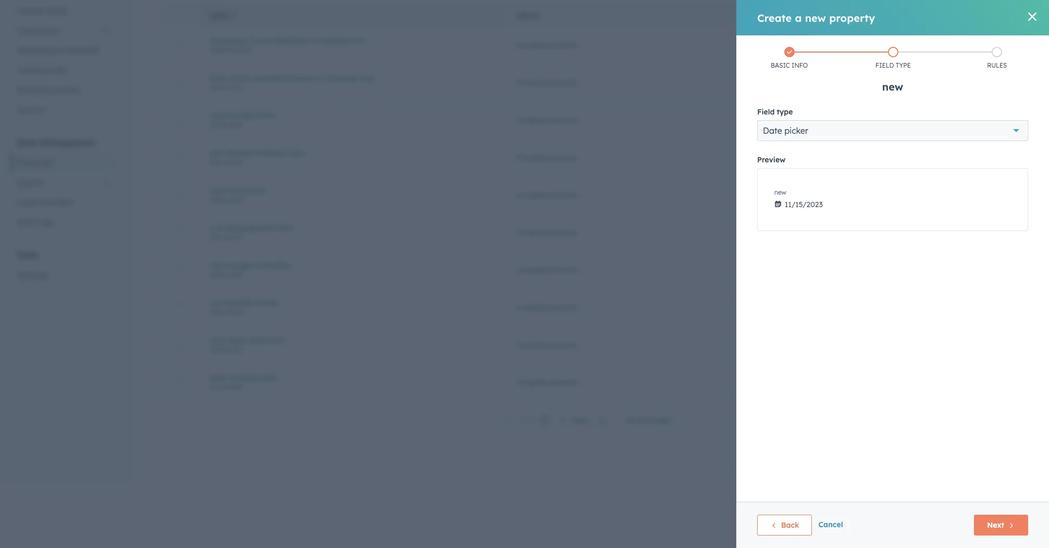 Task type: vqa. For each thing, say whether or not it's contained in the screenshot.
"Integrations" BUTTON
yes



Task type: describe. For each thing, give the bounding box(es) containing it.
line
[[230, 46, 240, 53]]

meetings inside date of last meeting booked in meetings tool date picker
[[325, 73, 358, 83]]

activity for last logged call date
[[551, 266, 577, 275]]

created by
[[755, 12, 795, 20]]

booked
[[227, 148, 255, 158]]

last engagement date button
[[209, 223, 491, 233]]

meetings
[[17, 271, 48, 280]]

activity for next
[[229, 373, 257, 383]]

tracking
[[17, 66, 46, 75]]

company for date of last meeting booked in meetings tool
[[516, 78, 549, 87]]

company activity for last engagement date
[[516, 228, 577, 237]]

created by button
[[743, 3, 961, 26]]

next button
[[568, 414, 611, 428]]

users & teams
[[17, 6, 67, 16]]

of for date
[[229, 73, 236, 83]]

picker inside last engagement date date picker
[[225, 233, 243, 241]]

picker inside last modified date date picker
[[225, 308, 243, 316]]

ascending sort. press to sort descending. element
[[231, 11, 235, 20]]

10 per page
[[627, 416, 671, 425]]

picker inside next activity date date picker
[[225, 383, 243, 391]]

press to sort. element for created by
[[798, 11, 802, 20]]

picker inside last booked meeting date date picker
[[225, 158, 243, 166]]

& for consent
[[44, 85, 49, 95]]

per
[[637, 416, 650, 425]]

campaign of last booking in meetings tool button
[[209, 36, 491, 45]]

integrations button
[[10, 21, 117, 41]]

in inside date of last meeting booked in meetings tool date picker
[[316, 73, 322, 83]]

company activity for date of last meeting booked in meetings tool
[[516, 78, 577, 87]]

last for last booked meeting date
[[209, 148, 225, 158]]

last for meeting
[[238, 73, 252, 83]]

last modified date date picker
[[209, 298, 279, 316]]

security link
[[10, 100, 117, 120]]

tracking code link
[[10, 60, 117, 80]]

hubspot for last booked meeting date
[[755, 153, 786, 162]]

audit logs
[[17, 218, 53, 227]]

activity for last contacted
[[551, 190, 577, 200]]

2
[[560, 416, 564, 426]]

tab panel containing campaign of last booking in meetings tool
[[152, 0, 1032, 439]]

tool inside date of last meeting booked in meetings tool date picker
[[360, 73, 375, 83]]

created
[[755, 12, 784, 20]]

prev
[[519, 417, 536, 426]]

last for last engagement date
[[209, 223, 225, 233]]

hubspot for last contacted
[[755, 190, 786, 200]]

logged
[[227, 261, 255, 270]]

hubspot for campaign of last booking in meetings tool
[[755, 40, 786, 50]]

meetings link
[[10, 266, 117, 286]]

privacy & consent link
[[10, 80, 117, 100]]

name button
[[197, 3, 504, 26]]

contacted
[[227, 186, 265, 195]]

activity for last
[[227, 111, 255, 120]]

prev button
[[499, 414, 539, 428]]

logs
[[37, 218, 53, 227]]

company for last contacted
[[516, 190, 549, 200]]

press to sort. image for used in
[[1007, 11, 1011, 19]]

last for booking
[[259, 36, 272, 45]]

hubspot for last activity date
[[755, 115, 786, 125]]

users
[[17, 6, 36, 16]]

objects button
[[10, 173, 117, 193]]

data
[[17, 138, 37, 148]]

privacy & consent
[[17, 85, 79, 95]]

used
[[977, 12, 994, 20]]

last for last logged call date
[[209, 261, 225, 270]]

2 button
[[557, 414, 568, 428]]

meeting
[[254, 73, 284, 83]]

modified
[[227, 298, 259, 308]]

used in
[[977, 12, 1004, 20]]

ascending sort. press to sort descending. image
[[231, 11, 235, 19]]

activity for last booked meeting date
[[551, 153, 577, 162]]

name
[[209, 12, 228, 20]]

company for last booked meeting date
[[516, 153, 549, 162]]

press to sort. element for used in
[[1007, 11, 1011, 20]]

call
[[257, 261, 271, 270]]

10
[[627, 416, 635, 425]]

in inside campaign of last booking in meetings tool single-line text
[[307, 36, 313, 45]]

1 button inside pagination navigation
[[539, 414, 551, 428]]

management
[[40, 138, 95, 148]]

marketplace
[[17, 46, 59, 55]]

activity for last engagement date
[[551, 228, 577, 237]]

& for export
[[43, 198, 48, 207]]

marketplace downloads link
[[10, 41, 117, 60]]

page
[[652, 416, 671, 425]]

activity for campaign of last booking in meetings tool
[[551, 40, 577, 50]]

company activity for campaign of last booking in meetings tool
[[516, 40, 577, 50]]

company for last open task date
[[516, 341, 549, 350]]

data management element
[[10, 137, 117, 232]]

company activity for last logged call date
[[516, 266, 577, 275]]

last activity date button
[[209, 111, 491, 120]]

company for campaign of last booking in meetings tool
[[516, 40, 549, 50]]

last open task date button
[[209, 336, 491, 345]]

company for last logged call date
[[516, 266, 549, 275]]

last for last contacted
[[209, 186, 225, 195]]

0 for last engagement date
[[1007, 228, 1011, 237]]

tracking code
[[17, 66, 66, 75]]

last contacted button
[[209, 186, 491, 195]]

company for next activity date
[[516, 378, 549, 387]]

date of last meeting booked in meetings tool button
[[209, 73, 491, 83]]

activity for next activity date
[[551, 378, 577, 387]]

company activity for last contacted
[[516, 190, 577, 200]]

company activity for last activity date
[[516, 115, 577, 125]]



Task type: locate. For each thing, give the bounding box(es) containing it.
0
[[1007, 40, 1011, 50], [1007, 228, 1011, 237]]

5 company from the top
[[516, 190, 549, 200]]

6 picker from the top
[[225, 271, 243, 279]]

last left booking
[[259, 36, 272, 45]]

8 activity from the top
[[551, 303, 577, 312]]

meetings
[[316, 36, 349, 45], [325, 73, 358, 83]]

teams
[[45, 6, 67, 16]]

last inside campaign of last booking in meetings tool single-line text
[[259, 36, 272, 45]]

picker up last activity date date picker
[[225, 83, 243, 91]]

1 vertical spatial 0
[[1007, 228, 1011, 237]]

single-
[[209, 46, 230, 53]]

next for next activity date date picker
[[209, 373, 227, 383]]

picker down logged
[[225, 271, 243, 279]]

last open task date date picker
[[209, 336, 285, 354]]

tool down name button
[[351, 36, 365, 45]]

3 activity from the top
[[551, 115, 577, 125]]

0 vertical spatial meetings
[[316, 36, 349, 45]]

company activity for next activity date
[[516, 378, 577, 387]]

meeting
[[257, 148, 286, 158]]

0 vertical spatial activity
[[227, 111, 255, 120]]

0 vertical spatial next
[[209, 373, 227, 383]]

8 company from the top
[[516, 303, 549, 312]]

7 company activity from the top
[[516, 266, 577, 275]]

1 vertical spatial of
[[229, 73, 236, 83]]

1 vertical spatial last
[[238, 73, 252, 83]]

2 picker from the top
[[225, 121, 243, 128]]

picker inside last contacted date picker
[[225, 196, 243, 203]]

1 horizontal spatial 1 button
[[1007, 116, 1011, 125]]

1 vertical spatial activity
[[229, 373, 257, 383]]

1 vertical spatial meetings
[[325, 73, 358, 83]]

3 hubspot from the top
[[755, 153, 786, 162]]

last inside last contacted date picker
[[209, 186, 225, 195]]

&
[[38, 6, 43, 16], [44, 85, 49, 95], [43, 198, 48, 207]]

last activity date date picker
[[209, 111, 274, 128]]

1 horizontal spatial next
[[572, 417, 589, 426]]

1 company from the top
[[516, 40, 549, 50]]

1 vertical spatial tool
[[360, 73, 375, 83]]

picker inside last open task date date picker
[[225, 346, 243, 354]]

activity up booked
[[227, 111, 255, 120]]

next
[[209, 373, 227, 383], [572, 417, 589, 426]]

of
[[249, 36, 257, 45], [229, 73, 236, 83]]

integrations
[[17, 26, 59, 35]]

3 last from the top
[[209, 186, 225, 195]]

properties
[[17, 158, 52, 168]]

1 horizontal spatial last
[[259, 36, 272, 45]]

press to sort. element right in
[[1007, 11, 1011, 20]]

meetings down name button
[[316, 36, 349, 45]]

& right users
[[38, 6, 43, 16]]

company
[[516, 40, 549, 50], [516, 78, 549, 87], [516, 115, 549, 125], [516, 153, 549, 162], [516, 190, 549, 200], [516, 228, 549, 237], [516, 266, 549, 275], [516, 303, 549, 312], [516, 341, 549, 350], [516, 378, 549, 387]]

9 company activity from the top
[[516, 341, 577, 350]]

task
[[249, 336, 265, 345]]

open
[[227, 336, 246, 345]]

booking
[[274, 36, 304, 45]]

9 activity from the top
[[551, 341, 577, 350]]

properties link
[[10, 153, 117, 173]]

picker down contacted
[[225, 196, 243, 203]]

1 press to sort. image from the left
[[798, 11, 802, 19]]

2 activity from the top
[[551, 78, 577, 87]]

tools element
[[10, 250, 117, 404]]

in right booking
[[307, 36, 313, 45]]

press to sort. image
[[798, 11, 802, 19], [1007, 11, 1011, 19]]

0 vertical spatial &
[[38, 6, 43, 16]]

1 vertical spatial in
[[316, 73, 322, 83]]

activity inside last activity date date picker
[[227, 111, 255, 120]]

& left export
[[43, 198, 48, 207]]

1 horizontal spatial in
[[316, 73, 322, 83]]

audit
[[17, 218, 35, 227]]

activity for last activity date
[[551, 115, 577, 125]]

0 horizontal spatial last
[[238, 73, 252, 83]]

in
[[307, 36, 313, 45], [316, 73, 322, 83]]

company activity for last open task date
[[516, 341, 577, 350]]

of inside date of last meeting booked in meetings tool date picker
[[229, 73, 236, 83]]

last
[[209, 111, 225, 120], [209, 148, 225, 158], [209, 186, 225, 195], [209, 223, 225, 233], [209, 261, 225, 270], [209, 298, 225, 308], [209, 336, 225, 345]]

press to sort. image inside created by button
[[798, 11, 802, 19]]

1 horizontal spatial press to sort. element
[[1007, 11, 1011, 20]]

meetings inside campaign of last booking in meetings tool single-line text
[[316, 36, 349, 45]]

4 last from the top
[[209, 223, 225, 233]]

& right privacy
[[44, 85, 49, 95]]

import & export link
[[10, 193, 117, 213]]

picker inside date of last meeting booked in meetings tool date picker
[[225, 83, 243, 91]]

activity down last open task date date picker
[[229, 373, 257, 383]]

campaign of last booking in meetings tool single-line text
[[209, 36, 365, 53]]

last engagement date date picker
[[209, 223, 293, 241]]

last booked meeting date button
[[209, 148, 491, 158]]

company activity
[[516, 40, 577, 50], [516, 78, 577, 87], [516, 115, 577, 125], [516, 153, 577, 162], [516, 190, 577, 200], [516, 228, 577, 237], [516, 266, 577, 275], [516, 303, 577, 312], [516, 341, 577, 350], [516, 378, 577, 387]]

consent
[[51, 85, 79, 95]]

activity for last modified date
[[551, 303, 577, 312]]

7 picker from the top
[[225, 308, 243, 316]]

next for next
[[572, 417, 589, 426]]

1 button
[[1007, 116, 1011, 125], [539, 414, 551, 428]]

next activity date date picker
[[209, 373, 276, 391]]

1
[[1007, 116, 1011, 125], [543, 416, 547, 426]]

10 company activity from the top
[[516, 378, 577, 387]]

last modified date button
[[209, 298, 491, 308]]

5 last from the top
[[209, 261, 225, 270]]

picker inside last activity date date picker
[[225, 121, 243, 128]]

campaign
[[209, 36, 247, 45]]

0 vertical spatial 1 button
[[1007, 116, 1011, 125]]

& inside import & export link
[[43, 198, 48, 207]]

0 horizontal spatial press to sort. image
[[798, 11, 802, 19]]

2 0 from the top
[[1007, 228, 1011, 237]]

last inside last modified date date picker
[[209, 298, 225, 308]]

security
[[17, 105, 45, 115]]

1 company activity from the top
[[516, 40, 577, 50]]

company for last activity date
[[516, 115, 549, 125]]

3 picker from the top
[[225, 158, 243, 166]]

1 horizontal spatial 1
[[1007, 116, 1011, 125]]

last logged call date button
[[209, 261, 491, 270]]

0 vertical spatial 0
[[1007, 40, 1011, 50]]

press to sort. image right in
[[1007, 11, 1011, 19]]

press to sort. element right by
[[798, 11, 802, 20]]

7 activity from the top
[[551, 266, 577, 275]]

hubspot for last engagement date
[[755, 228, 786, 237]]

picker up booked
[[225, 121, 243, 128]]

1 last from the top
[[209, 111, 225, 120]]

picker
[[225, 83, 243, 91], [225, 121, 243, 128], [225, 158, 243, 166], [225, 196, 243, 203], [225, 233, 243, 241], [225, 271, 243, 279], [225, 308, 243, 316], [225, 346, 243, 354], [225, 383, 243, 391]]

0 vertical spatial last
[[259, 36, 272, 45]]

pagination navigation
[[499, 414, 611, 428]]

tools
[[17, 250, 38, 261]]

picker down last open task date date picker
[[225, 383, 243, 391]]

next down last open task date date picker
[[209, 373, 227, 383]]

text
[[241, 46, 253, 53]]

5 picker from the top
[[225, 233, 243, 241]]

company activity for last booked meeting date
[[516, 153, 577, 162]]

1 inside pagination navigation
[[543, 416, 547, 426]]

4 hubspot from the top
[[755, 190, 786, 200]]

audit logs link
[[10, 213, 117, 232]]

10 company from the top
[[516, 378, 549, 387]]

last inside date of last meeting booked in meetings tool date picker
[[238, 73, 252, 83]]

4 company from the top
[[516, 153, 549, 162]]

in right booked
[[316, 73, 322, 83]]

7 last from the top
[[209, 336, 225, 345]]

0 horizontal spatial next
[[209, 373, 227, 383]]

import & export
[[17, 198, 73, 207]]

data management
[[17, 138, 95, 148]]

4 activity from the top
[[551, 153, 577, 162]]

tool inside campaign of last booking in meetings tool single-line text
[[351, 36, 365, 45]]

press to sort. element inside "used in" button
[[1007, 11, 1011, 20]]

last left meeting
[[238, 73, 252, 83]]

group button
[[504, 3, 743, 26]]

picker down modified
[[225, 308, 243, 316]]

press to sort. image for created by
[[798, 11, 802, 19]]

6 company activity from the top
[[516, 228, 577, 237]]

company for last modified date
[[516, 303, 549, 312]]

0 vertical spatial 1
[[1007, 116, 1011, 125]]

1 vertical spatial &
[[44, 85, 49, 95]]

1 hubspot from the top
[[755, 40, 786, 50]]

2 press to sort. image from the left
[[1007, 11, 1011, 19]]

of for campaign
[[249, 36, 257, 45]]

users & teams link
[[10, 1, 117, 21]]

export
[[50, 198, 73, 207]]

next activity date button
[[209, 373, 491, 383]]

of up text
[[249, 36, 257, 45]]

by
[[786, 12, 795, 20]]

privacy
[[17, 85, 42, 95]]

5 hubspot from the top
[[755, 228, 786, 237]]

last logged call date date picker
[[209, 261, 290, 279]]

last inside last activity date date picker
[[209, 111, 225, 120]]

of inside campaign of last booking in meetings tool single-line text
[[249, 36, 257, 45]]

picker inside last logged call date date picker
[[225, 271, 243, 279]]

1 press to sort. element from the left
[[798, 11, 802, 20]]

last inside last logged call date date picker
[[209, 261, 225, 270]]

0 horizontal spatial press to sort. element
[[798, 11, 802, 20]]

date inside last contacted date picker
[[209, 196, 224, 203]]

date
[[209, 73, 227, 83], [209, 83, 224, 91], [257, 111, 274, 120], [209, 121, 224, 128], [288, 148, 306, 158], [209, 158, 224, 166], [209, 196, 224, 203], [276, 223, 293, 233], [209, 233, 224, 241], [273, 261, 290, 270], [209, 271, 224, 279], [261, 298, 279, 308], [209, 308, 224, 316], [267, 336, 285, 345], [209, 346, 224, 354], [259, 373, 276, 383], [209, 383, 224, 391]]

1 picker from the top
[[225, 83, 243, 91]]

meetings down campaign of last booking in meetings tool button
[[325, 73, 358, 83]]

1 horizontal spatial of
[[249, 36, 257, 45]]

10 activity from the top
[[551, 378, 577, 387]]

0 horizontal spatial 1
[[543, 416, 547, 426]]

9 picker from the top
[[225, 383, 243, 391]]

8 company activity from the top
[[516, 303, 577, 312]]

booked
[[286, 73, 313, 83]]

date of last meeting booked in meetings tool date picker
[[209, 73, 375, 91]]

& for teams
[[38, 6, 43, 16]]

last for last activity date
[[209, 111, 225, 120]]

tool
[[351, 36, 365, 45], [360, 73, 375, 83]]

press to sort. element inside created by button
[[798, 11, 802, 20]]

press to sort. element
[[798, 11, 802, 20], [1007, 11, 1011, 20]]

2 company activity from the top
[[516, 78, 577, 87]]

next inside button
[[572, 417, 589, 426]]

0 horizontal spatial of
[[229, 73, 236, 83]]

2 hubspot from the top
[[755, 115, 786, 125]]

2 last from the top
[[209, 148, 225, 158]]

objects
[[17, 178, 43, 188]]

5 activity from the top
[[551, 190, 577, 200]]

4 company activity from the top
[[516, 153, 577, 162]]

2 press to sort. element from the left
[[1007, 11, 1011, 20]]

1 vertical spatial next
[[572, 417, 589, 426]]

6 last from the top
[[209, 298, 225, 308]]

downloads
[[61, 46, 99, 55]]

0 vertical spatial in
[[307, 36, 313, 45]]

6 company from the top
[[516, 228, 549, 237]]

& inside users & teams link
[[38, 6, 43, 16]]

tool up last activity date button
[[360, 73, 375, 83]]

activity for last open task date
[[551, 341, 577, 350]]

0 for campaign of last booking in meetings tool
[[1007, 40, 1011, 50]]

last inside last open task date date picker
[[209, 336, 225, 345]]

last for last modified date
[[209, 298, 225, 308]]

activity for date of last meeting booked in meetings tool
[[551, 78, 577, 87]]

activity
[[551, 40, 577, 50], [551, 78, 577, 87], [551, 115, 577, 125], [551, 153, 577, 162], [551, 190, 577, 200], [551, 228, 577, 237], [551, 266, 577, 275], [551, 303, 577, 312], [551, 341, 577, 350], [551, 378, 577, 387]]

marketplace downloads
[[17, 46, 99, 55]]

used in button
[[961, 3, 1024, 26]]

last inside last booked meeting date date picker
[[209, 148, 225, 158]]

import
[[17, 198, 41, 207]]

press to sort. image inside "used in" button
[[1007, 11, 1011, 19]]

picker down open
[[225, 346, 243, 354]]

last contacted date picker
[[209, 186, 265, 203]]

0 horizontal spatial 1 button
[[539, 414, 551, 428]]

activity inside next activity date date picker
[[229, 373, 257, 383]]

1 activity from the top
[[551, 40, 577, 50]]

4 picker from the top
[[225, 196, 243, 203]]

next right '2' button
[[572, 417, 589, 426]]

1 horizontal spatial press to sort. image
[[1007, 11, 1011, 19]]

last
[[259, 36, 272, 45], [238, 73, 252, 83]]

1 0 from the top
[[1007, 40, 1011, 50]]

code
[[48, 66, 66, 75]]

10 per page button
[[620, 410, 685, 431]]

activity
[[227, 111, 255, 120], [229, 373, 257, 383]]

in
[[996, 12, 1004, 20]]

tab panel
[[152, 0, 1032, 439]]

9 company from the top
[[516, 341, 549, 350]]

last for last open task date
[[209, 336, 225, 345]]

picker down engagement
[[225, 233, 243, 241]]

7 company from the top
[[516, 266, 549, 275]]

1 vertical spatial 1 button
[[539, 414, 551, 428]]

3 company from the top
[[516, 115, 549, 125]]

2 company from the top
[[516, 78, 549, 87]]

last inside last engagement date date picker
[[209, 223, 225, 233]]

& inside privacy & consent link
[[44, 85, 49, 95]]

2 vertical spatial &
[[43, 198, 48, 207]]

0 vertical spatial of
[[249, 36, 257, 45]]

company for last engagement date
[[516, 228, 549, 237]]

0 horizontal spatial in
[[307, 36, 313, 45]]

6 activity from the top
[[551, 228, 577, 237]]

hubspot
[[755, 40, 786, 50], [755, 115, 786, 125], [755, 153, 786, 162], [755, 190, 786, 200], [755, 228, 786, 237]]

last booked meeting date date picker
[[209, 148, 306, 166]]

engagement
[[227, 223, 273, 233]]

1 vertical spatial 1
[[543, 416, 547, 426]]

next inside next activity date date picker
[[209, 373, 227, 383]]

3 company activity from the top
[[516, 115, 577, 125]]

press to sort. image right by
[[798, 11, 802, 19]]

of down line
[[229, 73, 236, 83]]

8 picker from the top
[[225, 346, 243, 354]]

group
[[516, 12, 539, 20]]

picker down booked
[[225, 158, 243, 166]]

0 vertical spatial tool
[[351, 36, 365, 45]]

company activity for last modified date
[[516, 303, 577, 312]]

5 company activity from the top
[[516, 190, 577, 200]]



